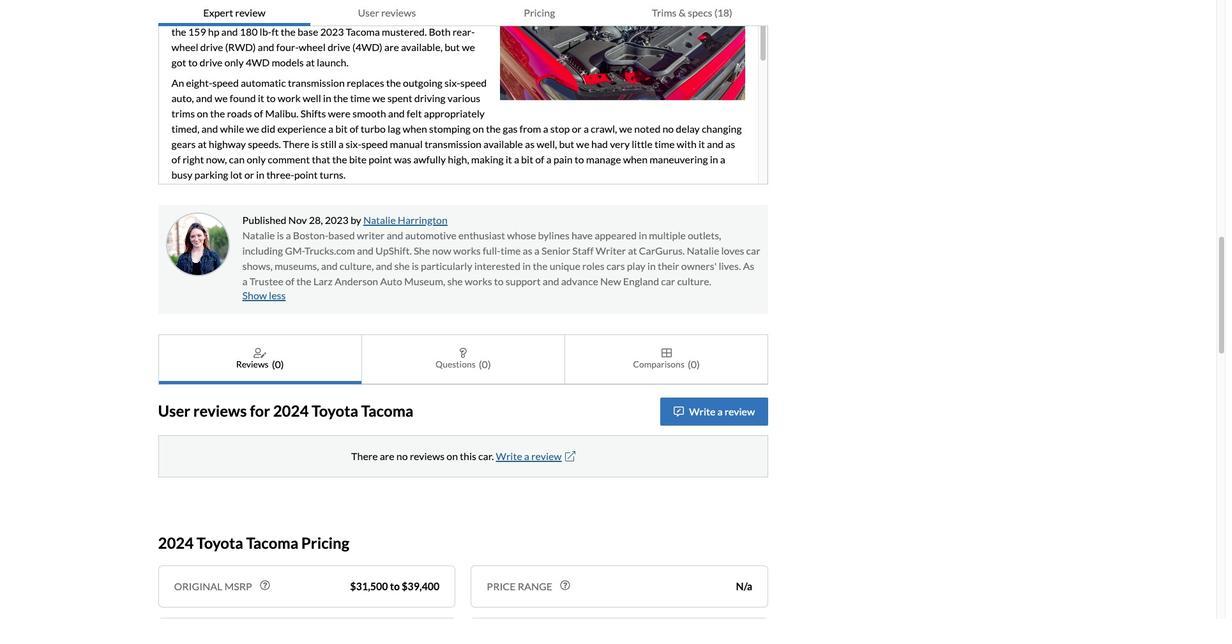 Task type: vqa. For each thing, say whether or not it's contained in the screenshot.
2021 HONDA HR-V EX-L FWD image
no



Task type: locate. For each thing, give the bounding box(es) containing it.
2023
[[325, 214, 349, 226]]

six-
[[445, 76, 460, 89], [346, 138, 362, 150]]

2 horizontal spatial it
[[699, 138, 705, 150]]

trims & specs (18)
[[652, 6, 733, 19]]

1 horizontal spatial no
[[663, 122, 674, 135]]

1 horizontal spatial user
[[358, 6, 379, 19]]

by
[[351, 214, 361, 226]]

1 vertical spatial transmission
[[425, 138, 482, 150]]

user for user reviews
[[358, 6, 379, 19]]

at up right
[[198, 138, 207, 150]]

were
[[328, 107, 351, 119]]

at inside an eight-speed automatic transmission replaces the outgoing six-speed auto, and we found it to work well in the time we spent driving various trims on the roads of malibu. shifts were smooth and felt appropriately timed, and while we did experience a bit of turbo lag when stomping on the gas from a stop or a crawl, we noted no delay changing gears at highway speeds. there is still a six-speed manual transmission available as well, but we had very little time with it and as of right now, can only comment that the bite point was awfully high, making it a bit of a pain to manage when maneuvering in a busy parking lot or in three-point turns.
[[198, 138, 207, 150]]

1 vertical spatial reviews
[[193, 402, 247, 420]]

no
[[663, 122, 674, 135], [397, 450, 408, 462]]

(0) right user edit icon
[[272, 358, 284, 370]]

write a review left 'external link' image
[[496, 450, 562, 462]]

no left delay
[[663, 122, 674, 135]]

0 horizontal spatial (0)
[[272, 358, 284, 370]]

it down available at the top left
[[506, 153, 512, 165]]

works down enthusiast
[[453, 244, 481, 257]]

awfully
[[414, 153, 446, 165]]

point down the that
[[294, 168, 318, 181]]

the up were
[[333, 92, 348, 104]]

2 horizontal spatial on
[[473, 122, 484, 135]]

0 horizontal spatial there
[[283, 138, 310, 150]]

1 horizontal spatial 2024
[[273, 402, 309, 420]]

a up 'gm-'
[[286, 229, 291, 241]]

0 vertical spatial write a review
[[689, 405, 755, 418]]

1 horizontal spatial transmission
[[425, 138, 482, 150]]

to down interested
[[494, 275, 504, 287]]

review right expert
[[235, 6, 266, 19]]

0 vertical spatial tacoma
[[361, 402, 414, 420]]

of inside published nov 28, 2023 by natalie harrington natalie is a boston-based writer and automotive enthusiast whose bylines have appeared in multiple outlets, including gm-trucks.com and upshift. she now works full-time as a senior staff writer at cargurus. natalie loves car shows, museums, and culture, and she is particularly interested in the unique roles cars play in their owners' lives. as a trustee of the larz anderson auto museum, she works to support and advance new england car culture. show less
[[286, 275, 295, 287]]

1 vertical spatial natalie
[[242, 229, 275, 241]]

gas
[[503, 122, 518, 135]]

0 vertical spatial there
[[283, 138, 310, 150]]

0 horizontal spatial tacoma
[[246, 534, 298, 553]]

pricing
[[524, 6, 555, 19], [301, 534, 350, 553]]

shifts
[[301, 107, 326, 119]]

price
[[487, 580, 516, 593]]

0 vertical spatial write
[[689, 405, 716, 418]]

multiple
[[649, 229, 686, 241]]

an eight-speed automatic transmission replaces the outgoing six-speed auto, and we found it to work well in the time we spent driving various trims on the roads of malibu. shifts were smooth and felt appropriately timed, and while we did experience a bit of turbo lag when stomping on the gas from a stop or a crawl, we noted no delay changing gears at highway speeds. there is still a six-speed manual transmission available as well, but we had very little time with it and as of right now, can only comment that the bite point was awfully high, making it a bit of a pain to manage when maneuvering in a busy parking lot or in three-point turns. tab panel
[[158, 0, 769, 184]]

is inside an eight-speed automatic transmission replaces the outgoing six-speed auto, and we found it to work well in the time we spent driving various trims on the roads of malibu. shifts were smooth and felt appropriately timed, and while we did experience a bit of turbo lag when stomping on the gas from a stop or a crawl, we noted no delay changing gears at highway speeds. there is still a six-speed manual transmission available as well, but we had very little time with it and as of right now, can only comment that the bite point was awfully high, making it a bit of a pain to manage when maneuvering in a busy parking lot or in three-point turns.
[[312, 138, 319, 150]]

1 horizontal spatial toyota
[[312, 402, 358, 420]]

natalie down outlets,
[[687, 244, 720, 257]]

0 vertical spatial is
[[312, 138, 319, 150]]

there down experience
[[283, 138, 310, 150]]

question circle image
[[260, 580, 270, 591]]

2 vertical spatial natalie
[[687, 244, 720, 257]]

2 vertical spatial it
[[506, 153, 512, 165]]

(0) right th large image
[[688, 358, 700, 370]]

1 vertical spatial no
[[397, 450, 408, 462]]

museums,
[[275, 260, 319, 272]]

it down the automatic
[[258, 92, 264, 104]]

car.
[[479, 450, 494, 462]]

0 horizontal spatial bit
[[336, 122, 348, 135]]

user inside user reviews tab
[[358, 6, 379, 19]]

review
[[235, 6, 266, 19], [725, 405, 755, 418], [532, 450, 562, 462]]

making
[[471, 153, 504, 165]]

a right car.
[[524, 450, 530, 462]]

1 horizontal spatial write
[[689, 405, 716, 418]]

1 horizontal spatial there
[[351, 450, 378, 462]]

1 vertical spatial car
[[661, 275, 675, 287]]

1 vertical spatial user
[[158, 402, 190, 420]]

1 vertical spatial review
[[725, 405, 755, 418]]

0 horizontal spatial car
[[661, 275, 675, 287]]

1 horizontal spatial bit
[[521, 153, 534, 165]]

0 horizontal spatial write
[[496, 450, 522, 462]]

car up as
[[747, 244, 761, 257]]

speed up various
[[460, 76, 487, 89]]

as
[[525, 138, 535, 150], [726, 138, 735, 150], [523, 244, 533, 257]]

speed down turbo
[[362, 138, 388, 150]]

or right lot
[[244, 168, 254, 181]]

0 vertical spatial pricing
[[524, 6, 555, 19]]

1 horizontal spatial point
[[369, 153, 392, 165]]

tacoma up "are"
[[361, 402, 414, 420]]

user
[[358, 6, 379, 19], [158, 402, 190, 420]]

we
[[215, 92, 228, 104], [372, 92, 386, 104], [246, 122, 259, 135], [619, 122, 633, 135], [576, 138, 590, 150]]

is left "still"
[[312, 138, 319, 150]]

on right stomping
[[473, 122, 484, 135]]

photo by natalie harrington. 2024 toyota tacoma engine. image
[[500, 0, 746, 100]]

turbo
[[361, 122, 386, 135]]

reviews (0)
[[236, 358, 284, 370]]

(0) for reviews (0)
[[272, 358, 284, 370]]

at
[[198, 138, 207, 150], [628, 244, 637, 257]]

transmission down stomping
[[425, 138, 482, 150]]

on left this
[[447, 450, 458, 462]]

six- up various
[[445, 76, 460, 89]]

0 horizontal spatial at
[[198, 138, 207, 150]]

1 vertical spatial when
[[623, 153, 648, 165]]

0 vertical spatial reviews
[[381, 6, 416, 19]]

the up while
[[210, 107, 225, 119]]

found
[[230, 92, 256, 104]]

reviews
[[236, 359, 269, 370]]

there inside an eight-speed automatic transmission replaces the outgoing six-speed auto, and we found it to work well in the time we spent driving various trims on the roads of malibu. shifts were smooth and felt appropriately timed, and while we did experience a bit of turbo lag when stomping on the gas from a stop or a crawl, we noted no delay changing gears at highway speeds. there is still a six-speed manual transmission available as well, but we had very little time with it and as of right now, can only comment that the bite point was awfully high, making it a bit of a pain to manage when maneuvering in a busy parking lot or in three-point turns.
[[283, 138, 310, 150]]

1 vertical spatial there
[[351, 450, 378, 462]]

bylines
[[538, 229, 570, 241]]

1 vertical spatial point
[[294, 168, 318, 181]]

(0) for questions (0)
[[479, 358, 491, 370]]

1 (0) from the left
[[272, 358, 284, 370]]

2 vertical spatial on
[[447, 450, 458, 462]]

1 horizontal spatial (0)
[[479, 358, 491, 370]]

1 vertical spatial it
[[699, 138, 705, 150]]

expert
[[203, 6, 233, 19]]

is
[[312, 138, 319, 150], [277, 229, 284, 241], [412, 260, 419, 272]]

28,
[[309, 214, 323, 226]]

have
[[572, 229, 593, 241]]

(0) right question icon
[[479, 358, 491, 370]]

manage
[[586, 153, 621, 165]]

0 vertical spatial when
[[403, 122, 427, 135]]

well,
[[537, 138, 557, 150]]

a up show
[[242, 275, 248, 287]]

bit down were
[[336, 122, 348, 135]]

1 vertical spatial she
[[448, 275, 463, 287]]

1 vertical spatial pricing
[[301, 534, 350, 553]]

1 vertical spatial tab list
[[158, 334, 769, 385]]

timed,
[[172, 122, 200, 135]]

very
[[610, 138, 630, 150]]

bit down available at the top left
[[521, 153, 534, 165]]

cargurus.
[[639, 244, 685, 257]]

a inside button
[[718, 405, 723, 418]]

1 horizontal spatial it
[[506, 153, 512, 165]]

1 horizontal spatial or
[[572, 122, 582, 135]]

2 tab list from the top
[[158, 334, 769, 385]]

as inside published nov 28, 2023 by natalie harrington natalie is a boston-based writer and automotive enthusiast whose bylines have appeared in multiple outlets, including gm-trucks.com and upshift. she now works full-time as a senior staff writer at cargurus. natalie loves car shows, museums, and culture, and she is particularly interested in the unique roles cars play in their owners' lives. as a trustee of the larz anderson auto museum, she works to support and advance new england car culture. show less
[[523, 244, 533, 257]]

is down published
[[277, 229, 284, 241]]

the down senior
[[533, 260, 548, 272]]

2 horizontal spatial is
[[412, 260, 419, 272]]

0 horizontal spatial transmission
[[288, 76, 345, 89]]

write a review right the comment alt edit icon
[[689, 405, 755, 418]]

2 vertical spatial time
[[501, 244, 521, 257]]

as down whose
[[523, 244, 533, 257]]

is down she
[[412, 260, 419, 272]]

works
[[453, 244, 481, 257], [465, 275, 492, 287]]

the down museums,
[[297, 275, 312, 287]]

there left "are"
[[351, 450, 378, 462]]

auto,
[[172, 92, 194, 104]]

write right the comment alt edit icon
[[689, 405, 716, 418]]

harrington
[[398, 214, 448, 226]]

2 vertical spatial is
[[412, 260, 419, 272]]

1 horizontal spatial natalie
[[363, 214, 396, 226]]

interested
[[474, 260, 521, 272]]

2024
[[273, 402, 309, 420], [158, 534, 194, 553]]

0 horizontal spatial it
[[258, 92, 264, 104]]

tacoma up question circle image
[[246, 534, 298, 553]]

when down little
[[623, 153, 648, 165]]

lives.
[[719, 260, 741, 272]]

comment
[[268, 153, 310, 165]]

&
[[679, 6, 686, 19]]

reviews inside tab
[[381, 6, 416, 19]]

0 vertical spatial natalie
[[363, 214, 396, 226]]

a down changing
[[720, 153, 726, 165]]

th large image
[[662, 348, 672, 358]]

1 horizontal spatial on
[[447, 450, 458, 462]]

1 horizontal spatial pricing
[[524, 6, 555, 19]]

1 vertical spatial write a review
[[496, 450, 562, 462]]

three-
[[266, 168, 294, 181]]

review right the comment alt edit icon
[[725, 405, 755, 418]]

there are no reviews on this car.
[[351, 450, 494, 462]]

it right with
[[699, 138, 705, 150]]

2 (0) from the left
[[479, 358, 491, 370]]

advance
[[561, 275, 599, 287]]

as down changing
[[726, 138, 735, 150]]

1 vertical spatial works
[[465, 275, 492, 287]]

1 horizontal spatial review
[[532, 450, 562, 462]]

point left was
[[369, 153, 392, 165]]

0 horizontal spatial natalie
[[242, 229, 275, 241]]

show less button
[[242, 289, 286, 301]]

while
[[220, 122, 244, 135]]

works down interested
[[465, 275, 492, 287]]

1 horizontal spatial at
[[628, 244, 637, 257]]

when down felt
[[403, 122, 427, 135]]

speed up 'found'
[[212, 76, 239, 89]]

0 vertical spatial time
[[350, 92, 370, 104]]

at up play
[[628, 244, 637, 257]]

as down from
[[525, 138, 535, 150]]

for
[[250, 402, 270, 420]]

staff
[[573, 244, 594, 257]]

$31,500 to $39,400
[[350, 580, 440, 593]]

1 vertical spatial is
[[277, 229, 284, 241]]

at inside published nov 28, 2023 by natalie harrington natalie is a boston-based writer and automotive enthusiast whose bylines have appeared in multiple outlets, including gm-trucks.com and upshift. she now works full-time as a senior staff writer at cargurus. natalie loves car shows, museums, and culture, and she is particularly interested in the unique roles cars play in their owners' lives. as a trustee of the larz anderson auto museum, she works to support and advance new england car culture. show less
[[628, 244, 637, 257]]

0 horizontal spatial on
[[197, 107, 208, 119]]

tab list containing (0)
[[158, 334, 769, 385]]

3 (0) from the left
[[688, 358, 700, 370]]

0 vertical spatial bit
[[336, 122, 348, 135]]

0 vertical spatial toyota
[[312, 402, 358, 420]]

car down their on the top right of the page
[[661, 275, 675, 287]]

1 tab list from the top
[[158, 0, 769, 26]]

external link image
[[565, 451, 575, 462]]

review inside expert review tab
[[235, 6, 266, 19]]

tab list containing expert review
[[158, 0, 769, 26]]

no right "are"
[[397, 450, 408, 462]]

an
[[172, 76, 184, 89]]

various
[[448, 92, 481, 104]]

six- up the bite
[[346, 138, 362, 150]]

0 vertical spatial tab list
[[158, 0, 769, 26]]

and down the eight-
[[196, 92, 213, 104]]

1 horizontal spatial is
[[312, 138, 319, 150]]

write a review
[[689, 405, 755, 418], [496, 450, 562, 462]]

she down upshift.
[[394, 260, 410, 272]]

in down changing
[[710, 153, 718, 165]]

time down whose
[[501, 244, 521, 257]]

she
[[414, 244, 430, 257]]

only
[[247, 153, 266, 165]]

1 vertical spatial at
[[628, 244, 637, 257]]

0 vertical spatial six-
[[445, 76, 460, 89]]

question image
[[460, 348, 467, 358]]

user edit image
[[254, 348, 266, 358]]

0 vertical spatial at
[[198, 138, 207, 150]]

$31,500
[[350, 580, 388, 593]]

upshift.
[[376, 244, 412, 257]]

on
[[197, 107, 208, 119], [473, 122, 484, 135], [447, 450, 458, 462]]

natalie up including
[[242, 229, 275, 241]]

price range
[[487, 580, 553, 593]]

questions (0)
[[436, 358, 491, 370]]

1 vertical spatial time
[[655, 138, 675, 150]]

0 horizontal spatial write a review
[[496, 450, 562, 462]]

trims & specs (18) tab
[[616, 0, 769, 26]]

1 horizontal spatial time
[[501, 244, 521, 257]]

a
[[328, 122, 334, 135], [543, 122, 549, 135], [584, 122, 589, 135], [339, 138, 344, 150], [514, 153, 519, 165], [547, 153, 552, 165], [720, 153, 726, 165], [286, 229, 291, 241], [535, 244, 540, 257], [242, 275, 248, 287], [718, 405, 723, 418], [524, 450, 530, 462]]

1 vertical spatial 2024
[[158, 534, 194, 553]]

review left 'external link' image
[[532, 450, 562, 462]]

2 horizontal spatial (0)
[[688, 358, 700, 370]]

0 vertical spatial user
[[358, 6, 379, 19]]

published nov 28, 2023 by natalie harrington natalie is a boston-based writer and automotive enthusiast whose bylines have appeared in multiple outlets, including gm-trucks.com and upshift. she now works full-time as a senior staff writer at cargurus. natalie loves car shows, museums, and culture, and she is particularly interested in the unique roles cars play in their owners' lives. as a trustee of the larz anderson auto museum, she works to support and advance new england car culture. show less
[[242, 214, 761, 301]]

(0)
[[272, 358, 284, 370], [479, 358, 491, 370], [688, 358, 700, 370]]

tab list
[[158, 0, 769, 26], [158, 334, 769, 385]]

unique
[[550, 260, 581, 272]]

1 vertical spatial six-
[[346, 138, 362, 150]]

published
[[242, 214, 287, 226]]

time down replaces
[[350, 92, 370, 104]]

a left crawl,
[[584, 122, 589, 135]]

a right the comment alt edit icon
[[718, 405, 723, 418]]

in up cargurus.
[[639, 229, 647, 241]]

transmission up well
[[288, 76, 345, 89]]

driving
[[414, 92, 446, 104]]

2024 right for
[[273, 402, 309, 420]]

time up maneuvering
[[655, 138, 675, 150]]

she down the particularly
[[448, 275, 463, 287]]

1 horizontal spatial six-
[[445, 76, 460, 89]]

bit
[[336, 122, 348, 135], [521, 153, 534, 165]]

malibu.
[[265, 107, 299, 119]]

it
[[258, 92, 264, 104], [699, 138, 705, 150], [506, 153, 512, 165]]

1 vertical spatial or
[[244, 168, 254, 181]]

0 horizontal spatial toyota
[[197, 534, 243, 553]]

write right car.
[[496, 450, 522, 462]]

of down museums,
[[286, 275, 295, 287]]

0 vertical spatial she
[[394, 260, 410, 272]]

gears
[[172, 138, 196, 150]]

writer
[[596, 244, 626, 257]]

2024 up the original
[[158, 534, 194, 553]]

1 vertical spatial bit
[[521, 153, 534, 165]]

on right trims
[[197, 107, 208, 119]]



Task type: describe. For each thing, give the bounding box(es) containing it.
larz
[[313, 275, 333, 287]]

original
[[174, 580, 223, 593]]

2 vertical spatial review
[[532, 450, 562, 462]]

spent
[[388, 92, 412, 104]]

and up upshift.
[[387, 229, 403, 241]]

2 horizontal spatial speed
[[460, 76, 487, 89]]

2 horizontal spatial natalie
[[687, 244, 720, 257]]

of left turbo
[[350, 122, 359, 135]]

no inside an eight-speed automatic transmission replaces the outgoing six-speed auto, and we found it to work well in the time we spent driving various trims on the roads of malibu. shifts were smooth and felt appropriately timed, and while we did experience a bit of turbo lag when stomping on the gas from a stop or a crawl, we noted no delay changing gears at highway speeds. there is still a six-speed manual transmission available as well, but we had very little time with it and as of right now, can only comment that the bite point was awfully high, making it a bit of a pain to manage when maneuvering in a busy parking lot or in three-point turns.
[[663, 122, 674, 135]]

reviews count element
[[272, 357, 284, 372]]

and down the trucks.com
[[321, 260, 338, 272]]

smooth
[[353, 107, 386, 119]]

1 vertical spatial tacoma
[[246, 534, 298, 553]]

review inside write a review button
[[725, 405, 755, 418]]

we left 'found'
[[215, 92, 228, 104]]

0 horizontal spatial 2024
[[158, 534, 194, 553]]

less
[[269, 289, 286, 301]]

new
[[600, 275, 621, 287]]

in down only
[[256, 168, 265, 181]]

0 horizontal spatial no
[[397, 450, 408, 462]]

still
[[321, 138, 337, 150]]

busy
[[172, 168, 193, 181]]

2024 toyota tacoma pricing
[[158, 534, 350, 553]]

0 vertical spatial 2024
[[273, 402, 309, 420]]

write inside button
[[689, 405, 716, 418]]

(0) for comparisons (0)
[[688, 358, 700, 370]]

the up spent in the top left of the page
[[386, 76, 401, 89]]

right
[[183, 153, 204, 165]]

and down writer
[[357, 244, 374, 257]]

show
[[242, 289, 267, 301]]

that
[[312, 153, 330, 165]]

particularly
[[421, 260, 473, 272]]

1 vertical spatial toyota
[[197, 534, 243, 553]]

felt
[[407, 107, 422, 119]]

writer
[[357, 229, 385, 241]]

write a review button
[[661, 398, 769, 426]]

lot
[[230, 168, 242, 181]]

1 horizontal spatial car
[[747, 244, 761, 257]]

question circle image
[[560, 580, 571, 591]]

reviews for user reviews for 2024 toyota tacoma
[[193, 402, 247, 420]]

0 horizontal spatial or
[[244, 168, 254, 181]]

original msrp
[[174, 580, 252, 593]]

a down available at the top left
[[514, 153, 519, 165]]

well
[[303, 92, 321, 104]]

turns.
[[320, 168, 346, 181]]

had
[[592, 138, 608, 150]]

0 vertical spatial on
[[197, 107, 208, 119]]

a up "still"
[[328, 122, 334, 135]]

the left gas
[[486, 122, 501, 135]]

comparisons count element
[[688, 357, 700, 372]]

in up support
[[523, 260, 531, 272]]

maneuvering
[[650, 153, 708, 165]]

2 vertical spatial reviews
[[410, 450, 445, 462]]

0 horizontal spatial point
[[294, 168, 318, 181]]

full-
[[483, 244, 501, 257]]

senior
[[542, 244, 571, 257]]

and down changing
[[707, 138, 724, 150]]

boston-
[[293, 229, 329, 241]]

of down well, on the left top of the page
[[535, 153, 545, 165]]

of up busy
[[172, 153, 181, 165]]

now,
[[206, 153, 227, 165]]

little
[[632, 138, 653, 150]]

auto
[[380, 275, 402, 287]]

whose
[[507, 229, 536, 241]]

reviews for user reviews
[[381, 6, 416, 19]]

to right pain
[[575, 153, 584, 165]]

culture,
[[340, 260, 374, 272]]

expert review
[[203, 6, 266, 19]]

appeared
[[595, 229, 637, 241]]

0 vertical spatial or
[[572, 122, 582, 135]]

england
[[623, 275, 659, 287]]

with
[[677, 138, 697, 150]]

pricing inside pricing tab
[[524, 6, 555, 19]]

in right play
[[648, 260, 656, 272]]

roads
[[227, 107, 252, 119]]

0 horizontal spatial pricing
[[301, 534, 350, 553]]

n/a
[[736, 580, 753, 593]]

we left did
[[246, 122, 259, 135]]

and down "unique"
[[543, 275, 559, 287]]

and up lag
[[388, 107, 405, 119]]

a left senior
[[535, 244, 540, 257]]

work
[[278, 92, 301, 104]]

including
[[242, 244, 283, 257]]

comparisons (0)
[[633, 358, 700, 370]]

automotive
[[405, 229, 457, 241]]

1 vertical spatial on
[[473, 122, 484, 135]]

loves
[[722, 244, 745, 257]]

parking
[[195, 168, 228, 181]]

owners'
[[682, 260, 717, 272]]

0 vertical spatial transmission
[[288, 76, 345, 89]]

comment alt edit image
[[674, 407, 684, 417]]

pricing tab
[[463, 0, 616, 26]]

from
[[520, 122, 541, 135]]

support
[[506, 275, 541, 287]]

0 vertical spatial works
[[453, 244, 481, 257]]

expert review tab
[[158, 0, 311, 26]]

pain
[[554, 153, 573, 165]]

1 horizontal spatial she
[[448, 275, 463, 287]]

manual
[[390, 138, 423, 150]]

the up turns.
[[332, 153, 347, 165]]

speeds.
[[248, 138, 281, 150]]

delay
[[676, 122, 700, 135]]

their
[[658, 260, 680, 272]]

natalie harrington link
[[363, 214, 448, 226]]

write a review inside button
[[689, 405, 755, 418]]

and left while
[[202, 122, 218, 135]]

play
[[627, 260, 646, 272]]

1 horizontal spatial speed
[[362, 138, 388, 150]]

user reviews tab
[[311, 0, 463, 26]]

changing
[[702, 122, 742, 135]]

this
[[460, 450, 477, 462]]

lag
[[388, 122, 401, 135]]

user for user reviews for 2024 toyota tacoma
[[158, 402, 190, 420]]

1 horizontal spatial when
[[623, 153, 648, 165]]

0 horizontal spatial when
[[403, 122, 427, 135]]

0 vertical spatial point
[[369, 153, 392, 165]]

as
[[743, 260, 755, 272]]

to down the automatic
[[266, 92, 276, 104]]

write a review link
[[496, 450, 575, 462]]

museum,
[[404, 275, 446, 287]]

in right well
[[323, 92, 331, 104]]

and up auto
[[376, 260, 392, 272]]

we up very
[[619, 122, 633, 135]]

a right "still"
[[339, 138, 344, 150]]

but
[[559, 138, 575, 150]]

a left stop
[[543, 122, 549, 135]]

to inside published nov 28, 2023 by natalie harrington natalie is a boston-based writer and automotive enthusiast whose bylines have appeared in multiple outlets, including gm-trucks.com and upshift. she now works full-time as a senior staff writer at cargurus. natalie loves car shows, museums, and culture, and she is particularly interested in the unique roles cars play in their owners' lives. as a trustee of the larz anderson auto museum, she works to support and advance new england car culture. show less
[[494, 275, 504, 287]]

was
[[394, 153, 412, 165]]

eight-
[[186, 76, 212, 89]]

available
[[484, 138, 523, 150]]

questions count element
[[479, 357, 491, 372]]

experience
[[277, 122, 326, 135]]

automatic
[[241, 76, 286, 89]]

gm-
[[285, 244, 305, 257]]

roles
[[583, 260, 605, 272]]

can
[[229, 153, 245, 165]]

0 horizontal spatial speed
[[212, 76, 239, 89]]

specs
[[688, 6, 713, 19]]

outgoing
[[403, 76, 443, 89]]

1 vertical spatial write
[[496, 450, 522, 462]]

to right $31,500
[[390, 580, 400, 593]]

time inside published nov 28, 2023 by natalie harrington natalie is a boston-based writer and automotive enthusiast whose bylines have appeared in multiple outlets, including gm-trucks.com and upshift. she now works full-time as a senior staff writer at cargurus. natalie loves car shows, museums, and culture, and she is particularly interested in the unique roles cars play in their owners' lives. as a trustee of the larz anderson auto museum, she works to support and advance new england car culture. show less
[[501, 244, 521, 257]]

2 horizontal spatial time
[[655, 138, 675, 150]]

are
[[380, 450, 395, 462]]

an eight-speed automatic transmission replaces the outgoing six-speed auto, and we found it to work well in the time we spent driving various trims on the roads of malibu. shifts were smooth and felt appropriately timed, and while we did experience a bit of turbo lag when stomping on the gas from a stop or a crawl, we noted no delay changing gears at highway speeds. there is still a six-speed manual transmission available as well, but we had very little time with it and as of right now, can only comment that the bite point was awfully high, making it a bit of a pain to manage when maneuvering in a busy parking lot or in three-point turns.
[[172, 76, 742, 181]]

0 horizontal spatial time
[[350, 92, 370, 104]]

0 horizontal spatial she
[[394, 260, 410, 272]]

of up did
[[254, 107, 263, 119]]

we up the smooth
[[372, 92, 386, 104]]

we right but
[[576, 138, 590, 150]]

now
[[432, 244, 452, 257]]

high,
[[448, 153, 469, 165]]

a left pain
[[547, 153, 552, 165]]

range
[[518, 580, 553, 593]]

shows,
[[242, 260, 273, 272]]



